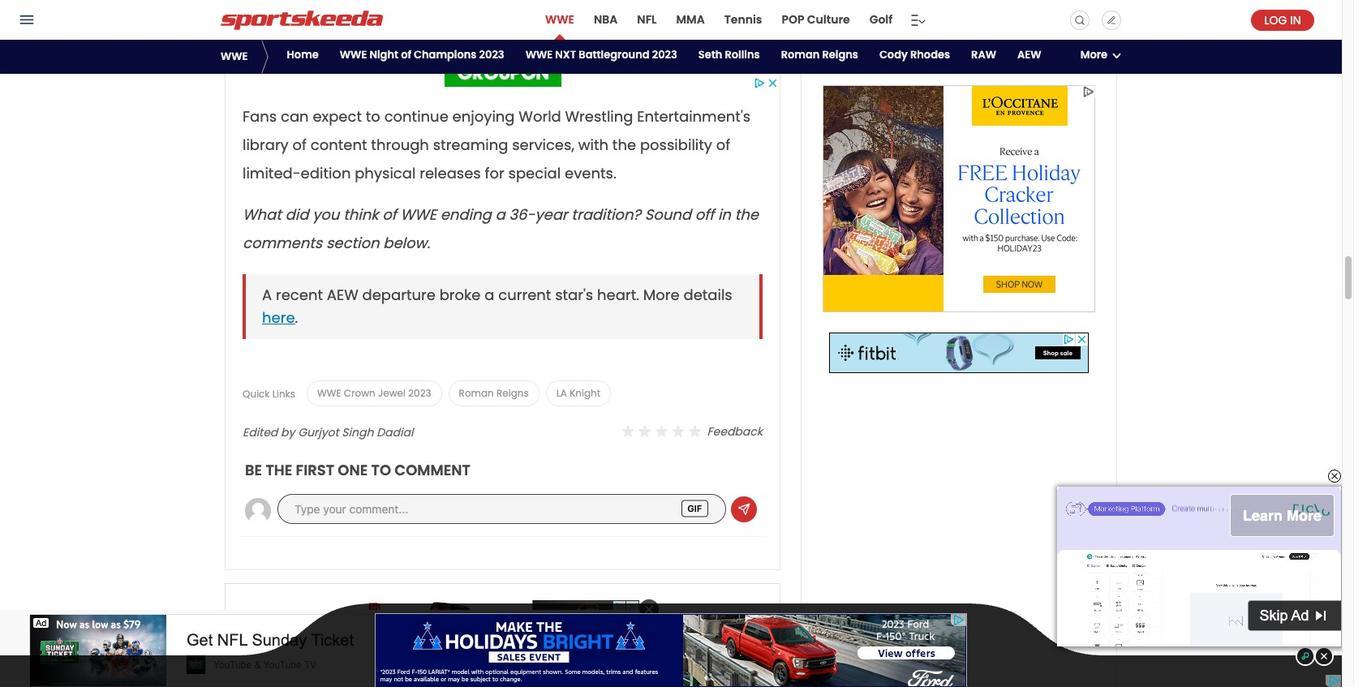 Task type: describe. For each thing, give the bounding box(es) containing it.
champions
[[414, 47, 477, 63]]

pop
[[782, 11, 805, 28]]

links
[[273, 387, 295, 401]]

what did you think of wwe ending a 36-year tradition? sound off in the comments section below.
[[243, 205, 759, 253]]

to inside fans can expect to continue enjoying world wrestling entertainment's library of content through streaming services, with the possibility of limited-edition physical releases for special events.
[[366, 106, 381, 127]]

dadial
[[377, 425, 413, 441]]

wwe nxt battleground 2023 link
[[523, 40, 680, 74]]

cody rhodes
[[880, 47, 951, 63]]

2023 for wwe crown jewel 2023
[[408, 386, 432, 400]]

fans
[[243, 106, 277, 127]]

2 vertical spatial the
[[266, 460, 292, 481]]

off
[[695, 205, 714, 225]]

for
[[485, 163, 505, 184]]

.
[[295, 308, 298, 328]]

la knight
[[557, 386, 601, 400]]

0 horizontal spatial roman reigns
[[459, 386, 529, 400]]

nxt
[[555, 47, 577, 63]]

1 vertical spatial to
[[371, 460, 391, 481]]

events.
[[565, 163, 617, 184]]

1 horizontal spatial in
[[1291, 12, 1302, 28]]

a recent aew departure broke a current star's heart. more details here .
[[262, 285, 733, 328]]

reigns for bottommost roman reigns link
[[497, 386, 529, 400]]

by
[[281, 425, 295, 441]]

wwe link
[[544, 0, 576, 40]]

rollins
[[725, 47, 760, 63]]

fans can expect to continue enjoying world wrestling entertainment's library of content through streaming services, with the possibility of limited-edition physical releases for special events.
[[243, 106, 751, 184]]

tennis
[[725, 11, 763, 28]]

edited by gurjyot singh dadial
[[243, 425, 413, 441]]

the inside what did you think of wwe ending a 36-year tradition? sound off in the comments section below.
[[735, 205, 759, 225]]

aew inside a recent aew departure broke a current star's heart. more details here .
[[327, 285, 359, 305]]

quick links
[[243, 387, 295, 401]]

log in link
[[1252, 9, 1315, 30]]

night
[[370, 47, 399, 63]]

think
[[343, 205, 379, 225]]

nfl
[[637, 11, 657, 28]]

gurjyot
[[298, 425, 339, 441]]

current
[[499, 285, 551, 305]]

recent
[[276, 285, 323, 305]]

what
[[243, 205, 282, 225]]

log in
[[1265, 12, 1302, 28]]

log
[[1265, 12, 1288, 28]]

nba
[[594, 11, 618, 28]]

wwe night of champions 2023
[[340, 47, 505, 63]]

roman for roman reigns link to the top
[[781, 47, 820, 63]]

wwe crown jewel 2023 link
[[307, 381, 442, 407]]

one
[[338, 460, 368, 481]]

wrestling
[[565, 106, 634, 127]]

enjoying
[[453, 106, 515, 127]]

pop culture link
[[780, 0, 852, 40]]

singh
[[342, 425, 374, 441]]

wwe for wwe crown jewel 2023
[[317, 386, 341, 400]]

home link
[[285, 40, 321, 74]]

nfl link
[[636, 0, 659, 40]]

continue
[[384, 106, 449, 127]]

ending
[[441, 205, 492, 225]]

world
[[519, 106, 561, 127]]

you
[[313, 205, 340, 225]]

can
[[281, 106, 309, 127]]

profile picture image
[[245, 498, 271, 524]]

tradition?
[[572, 205, 641, 225]]

crown
[[344, 386, 376, 400]]

gif
[[688, 503, 703, 514]]

heart.
[[597, 285, 640, 305]]

below.
[[383, 233, 430, 253]]

a inside a recent aew departure broke a current star's heart. more details here .
[[485, 285, 495, 305]]

entertainment's
[[637, 106, 751, 127]]

be
[[245, 460, 262, 481]]

2023 for wwe nxt battleground 2023
[[652, 47, 678, 63]]

feedback
[[707, 424, 763, 440]]

seth
[[699, 47, 723, 63]]

wwe night of champions 2023 link
[[338, 40, 507, 74]]

pop culture
[[782, 11, 850, 28]]

la
[[557, 386, 567, 400]]

comment
[[395, 460, 471, 481]]

details
[[684, 285, 733, 305]]

expect
[[313, 106, 362, 127]]

edited
[[243, 425, 278, 441]]

rhodes
[[911, 47, 951, 63]]



Task type: vqa. For each thing, say whether or not it's contained in the screenshot.
the left 'More'
yes



Task type: locate. For each thing, give the bounding box(es) containing it.
through
[[371, 135, 429, 155]]

1 vertical spatial the
[[735, 205, 759, 225]]

1 horizontal spatial a
[[496, 205, 505, 225]]

1 vertical spatial roman reigns
[[459, 386, 529, 400]]

did
[[285, 205, 309, 225]]

of down entertainment's
[[717, 135, 731, 155]]

1 vertical spatial reigns
[[497, 386, 529, 400]]

in
[[1291, 12, 1302, 28], [718, 205, 731, 225]]

comments
[[243, 233, 322, 253]]

wwe left nxt
[[526, 47, 553, 63]]

mma link
[[675, 0, 707, 40]]

of right think
[[383, 205, 397, 225]]

to right expect
[[366, 106, 381, 127]]

1 horizontal spatial reigns
[[823, 47, 859, 63]]

1 horizontal spatial the
[[613, 135, 636, 155]]

nba link
[[593, 0, 620, 40]]

of
[[401, 47, 412, 63], [293, 135, 307, 155], [717, 135, 731, 155], [383, 205, 397, 225]]

0 vertical spatial in
[[1291, 12, 1302, 28]]

in right log
[[1291, 12, 1302, 28]]

1 vertical spatial roman reigns link
[[449, 381, 540, 407]]

wwe nxt battleground 2023
[[526, 47, 678, 63]]

first
[[296, 460, 334, 481]]

0 vertical spatial reigns
[[823, 47, 859, 63]]

roman for bottommost roman reigns link
[[459, 386, 494, 400]]

releases
[[420, 163, 481, 184]]

tennis link
[[723, 0, 764, 40]]

section
[[326, 233, 379, 253]]

the
[[613, 135, 636, 155], [735, 205, 759, 225], [266, 460, 292, 481]]

special
[[509, 163, 561, 184]]

cody rhodes link
[[877, 40, 953, 74]]

roman reigns down pop culture link
[[781, 47, 859, 63]]

physical
[[355, 163, 416, 184]]

0 horizontal spatial reigns
[[497, 386, 529, 400]]

sportskeeda logo image
[[221, 10, 383, 30]]

wwe left "night"
[[340, 47, 367, 63]]

0 horizontal spatial in
[[718, 205, 731, 225]]

seth rollins
[[699, 47, 760, 63]]

with
[[579, 135, 609, 155]]

reigns down the culture
[[823, 47, 859, 63]]

a left 36-
[[496, 205, 505, 225]]

wwe for wwe link
[[545, 11, 575, 28]]

aew link
[[1015, 40, 1044, 74]]

culture
[[808, 11, 850, 28]]

of inside what did you think of wwe ending a 36-year tradition? sound off in the comments section below.
[[383, 205, 397, 225]]

more left chevron down icon
[[1081, 47, 1108, 63]]

golf link
[[868, 0, 895, 40]]

wwe
[[545, 11, 575, 28], [340, 47, 367, 63], [526, 47, 553, 63], [221, 49, 248, 64], [401, 205, 437, 225], [317, 386, 341, 400]]

1 vertical spatial a
[[485, 285, 495, 305]]

library
[[243, 135, 289, 155]]

the right "be"
[[266, 460, 292, 481]]

0 horizontal spatial roman
[[459, 386, 494, 400]]

writers home image
[[1107, 15, 1117, 25]]

wwe up below.
[[401, 205, 437, 225]]

0 horizontal spatial roman reigns link
[[449, 381, 540, 407]]

1 vertical spatial in
[[718, 205, 731, 225]]

0 vertical spatial roman
[[781, 47, 820, 63]]

a
[[496, 205, 505, 225], [485, 285, 495, 305]]

wwe for wwe night of champions 2023
[[340, 47, 367, 63]]

1 vertical spatial roman
[[459, 386, 494, 400]]

1 vertical spatial more
[[643, 285, 680, 305]]

chevron down image
[[1113, 52, 1122, 58]]

0 horizontal spatial 2023
[[408, 386, 432, 400]]

a right broke
[[485, 285, 495, 305]]

raw link
[[969, 40, 999, 74]]

0 horizontal spatial a
[[485, 285, 495, 305]]

sound
[[645, 205, 692, 225]]

mma
[[677, 11, 705, 28]]

reigns left the la
[[497, 386, 529, 400]]

wwe inside what did you think of wwe ending a 36-year tradition? sound off in the comments section below.
[[401, 205, 437, 225]]

knight
[[570, 386, 601, 400]]

in inside what did you think of wwe ending a 36-year tradition? sound off in the comments section below.
[[718, 205, 731, 225]]

to right one at bottom left
[[371, 460, 391, 481]]

seth rollins link
[[696, 40, 763, 74]]

0 horizontal spatial aew
[[327, 285, 359, 305]]

a inside what did you think of wwe ending a 36-year tradition? sound off in the comments section below.
[[496, 205, 505, 225]]

streaming
[[433, 135, 508, 155]]

roman
[[781, 47, 820, 63], [459, 386, 494, 400]]

0 vertical spatial roman reigns
[[781, 47, 859, 63]]

quick
[[243, 387, 270, 401]]

wwe for wwe nxt battleground 2023
[[526, 47, 553, 63]]

2023 right champions on the left top of the page
[[479, 47, 505, 63]]

aew
[[1018, 47, 1042, 63], [327, 285, 359, 305]]

1 vertical spatial aew
[[327, 285, 359, 305]]

limited-
[[243, 163, 301, 184]]

to
[[366, 106, 381, 127], [371, 460, 391, 481]]

0 horizontal spatial more
[[643, 285, 680, 305]]

year
[[535, 205, 568, 225]]

raw
[[972, 47, 997, 63]]

the right off on the right top of the page
[[735, 205, 759, 225]]

1 horizontal spatial roman reigns
[[781, 47, 859, 63]]

be the first one to comment
[[245, 460, 471, 481]]

wwe up nxt
[[545, 11, 575, 28]]

0 vertical spatial roman reigns link
[[779, 40, 861, 74]]

0 vertical spatial aew
[[1018, 47, 1042, 63]]

aew right recent
[[327, 285, 359, 305]]

here link
[[262, 308, 295, 328]]

1 horizontal spatial more
[[1081, 47, 1108, 63]]

roman reigns left the la
[[459, 386, 529, 400]]

the right with
[[613, 135, 636, 155]]

roman reigns link down pop culture
[[779, 40, 861, 74]]

2023 right jewel
[[408, 386, 432, 400]]

the inside fans can expect to continue enjoying world wrestling entertainment's library of content through streaming services, with the possibility of limited-edition physical releases for special events.
[[613, 135, 636, 155]]

2023 down nfl link
[[652, 47, 678, 63]]

here
[[262, 308, 295, 328]]

more
[[1081, 47, 1108, 63], [643, 285, 680, 305]]

wwe left crown on the left of the page
[[317, 386, 341, 400]]

of right "night"
[[401, 47, 412, 63]]

services,
[[512, 135, 575, 155]]

more right heart.
[[643, 285, 680, 305]]

Type your comment... text field
[[278, 494, 726, 524]]

wwe crown jewel 2023
[[317, 386, 432, 400]]

la knight link
[[546, 381, 611, 407]]

jewel
[[378, 386, 406, 400]]

2 horizontal spatial the
[[735, 205, 759, 225]]

in right off on the right top of the page
[[718, 205, 731, 225]]

0 vertical spatial the
[[613, 135, 636, 155]]

departure
[[362, 285, 436, 305]]

roman reigns link left the la
[[449, 381, 540, 407]]

advertisement region
[[226, 0, 780, 90], [823, 85, 1096, 313], [830, 333, 1089, 373], [366, 601, 639, 688], [29, 614, 620, 688]]

broke
[[440, 285, 481, 305]]

wwe up fans
[[221, 49, 248, 64]]

list icon image
[[911, 10, 926, 30]]

battleground
[[579, 47, 650, 63]]

0 vertical spatial to
[[366, 106, 381, 127]]

more inside a recent aew departure broke a current star's heart. more details here .
[[643, 285, 680, 305]]

1 horizontal spatial roman
[[781, 47, 820, 63]]

reigns
[[823, 47, 859, 63], [497, 386, 529, 400]]

1 horizontal spatial roman reigns link
[[779, 40, 861, 74]]

a
[[262, 285, 272, 305]]

0 vertical spatial more
[[1081, 47, 1108, 63]]

reigns for roman reigns link to the top
[[823, 47, 859, 63]]

edition
[[301, 163, 351, 184]]

0 horizontal spatial the
[[266, 460, 292, 481]]

aew right raw
[[1018, 47, 1042, 63]]

0 vertical spatial a
[[496, 205, 505, 225]]

36-
[[509, 205, 535, 225]]

1 horizontal spatial 2023
[[479, 47, 505, 63]]

possibility
[[640, 135, 713, 155]]

star's
[[555, 285, 594, 305]]

1 horizontal spatial aew
[[1018, 47, 1042, 63]]

of down can
[[293, 135, 307, 155]]

2 horizontal spatial 2023
[[652, 47, 678, 63]]



